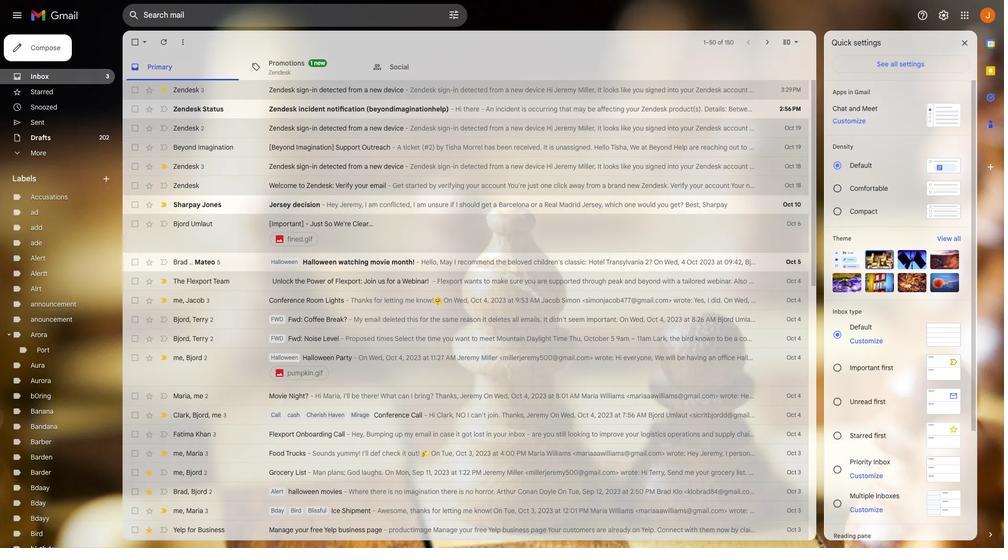 Task type: vqa. For each thing, say whether or not it's contained in the screenshot.
Bdayy link
yes



Task type: locate. For each thing, give the bounding box(es) containing it.
2 vertical spatial williams
[[609, 507, 634, 516]]

of right power
[[327, 277, 334, 286]]

0 horizontal spatial manage
[[269, 526, 294, 535]]

1 bjord , terry 2 from the top
[[173, 315, 213, 324]]

None search field
[[123, 4, 467, 27]]

3 signed from the top
[[646, 162, 666, 171]]

united up team
[[975, 162, 995, 171]]

1 horizontal spatial verify
[[670, 181, 688, 190]]

in left the case
[[433, 431, 438, 439]]

Search mail text field
[[144, 11, 421, 20]]

at inside cell
[[423, 354, 429, 363]]

2 page from the left
[[531, 526, 546, 535]]

1 fwd: from the top
[[288, 316, 303, 324]]

god
[[347, 469, 360, 477]]

0 vertical spatial 18
[[796, 163, 801, 170]]

1 oct 19 from the top
[[785, 125, 801, 132]]

0 vertical spatial know!
[[416, 296, 434, 305]]

fwd inside fwd fwd: coffee break? - my email deleted this for the same reason it deletes all emails. it didn't seem important. on wed, oct 4, 2023 at 8:26 am bjord umlaut <sicritbjordd@gmail.com> wrote: seems to me we've
[[271, 316, 283, 323]]

support image
[[917, 10, 929, 21]]

first for starred first
[[874, 432, 886, 440]]

same
[[442, 316, 458, 324]]

0 horizontal spatial yelp
[[173, 526, 186, 535]]

2 into from the top
[[668, 124, 679, 133]]

0 vertical spatial ca,
[[958, 86, 969, 94]]

2 fwd from the top
[[271, 335, 283, 342]]

what right guys at the bottom of page
[[811, 488, 826, 497]]

alert inside labels navigation
[[31, 254, 45, 263]]

2 horizontal spatial tue,
[[568, 488, 581, 497]]

am up clear...
[[368, 201, 378, 209]]

8:01
[[556, 392, 568, 401]]

15 row from the top
[[123, 387, 894, 406]]

williams up already
[[609, 507, 634, 516]]

0 horizontal spatial 3,
[[469, 450, 474, 458]]

wrote: down fwd fwd: noise level - proposed times select the time you want to meet mountain daylight time thu, october 5 9am – 11am lark, the bird known to be a compartmental disaster by the fda, has made off with the auxiliary reactor
[[595, 354, 614, 363]]

1 horizontal spatial everyone,
[[754, 392, 784, 401]]

1 business from the left
[[338, 526, 365, 535]]

brad .. mateo 5
[[173, 258, 220, 266]]

0 horizontal spatial 5
[[217, 259, 220, 266]]

brad for ,
[[173, 488, 188, 496]]

zendesk sign-in detected from a new device - zendesk sign-in detected from a new device hi jeremy miller, it looks like you signed into your zendesk account using a new device on october 19, 2023 at 13:50: location: charlotte, nc, united sta
[[269, 124, 1004, 133]]

2 incident from the left
[[496, 105, 520, 113]]

at left 13:50:
[[872, 124, 878, 133]]

be left the 'there!'
[[352, 392, 359, 401]]

oct 18 up oct 10
[[785, 182, 801, 189]]

4 up no
[[798, 393, 801, 400]]

on left mon,
[[385, 469, 394, 477]]

3 inside labels navigation
[[106, 73, 109, 80]]

bird
[[682, 335, 694, 343]]

row containing fatima khan
[[123, 425, 943, 444]]

signed for 18,
[[646, 162, 666, 171]]

display density element
[[833, 143, 961, 150]]

1 horizontal spatial us
[[901, 143, 908, 152]]

supply
[[715, 431, 735, 439]]

looking right still
[[568, 431, 590, 439]]

oct 4 up found
[[787, 412, 801, 419]]

alert for alert
[[31, 254, 45, 263]]

row containing maria
[[123, 387, 894, 406]]

are up "black"
[[917, 258, 927, 267]]

movie
[[269, 392, 287, 401]]

madrid
[[559, 201, 581, 209]]

heads
[[931, 507, 950, 516]]

2 no from the left
[[466, 488, 473, 497]]

brad , bjord 2
[[173, 488, 212, 496]]

row containing beyond imagination
[[123, 138, 964, 157]]

of
[[718, 39, 723, 46], [969, 258, 976, 267], [327, 277, 334, 286], [957, 411, 963, 420], [831, 507, 837, 516]]

zendesk 3 down beyond imagination
[[173, 162, 204, 171]]

1 horizontal spatial this
[[928, 354, 940, 363]]

oct 4 down no
[[787, 431, 801, 438]]

me right send
[[685, 469, 694, 477]]

time
[[427, 335, 441, 343]]

3 yelp from the left
[[488, 526, 501, 535]]

21 row from the top
[[123, 502, 961, 521]]

wed, down times on the bottom of the page
[[369, 354, 384, 363]]

miller, for zendesk sign-in detected from a new device hi jeremy miller, it looks like you signed into your zendesk account using a new device on october 19, 2023 at 13:50: location: charlotte, nc, united sta
[[578, 124, 596, 133]]

labels navigation
[[0, 31, 123, 549]]

fwd: for fwd: noise level
[[288, 335, 303, 343]]

hey up so
[[327, 201, 338, 209]]

location: for oakland,
[[900, 86, 928, 94]]

2 terry from the top
[[193, 334, 208, 343]]

into for 20,
[[668, 86, 679, 94]]

brad for ..
[[173, 258, 188, 266]]

1 horizontal spatial miller
[[507, 469, 524, 477]]

2 row from the top
[[123, 100, 1004, 119]]

from down an
[[489, 124, 504, 133]]

1 vertical spatial your
[[548, 526, 561, 535]]

be inside cell
[[677, 354, 685, 363]]

wants
[[464, 277, 482, 286]]

one left click
[[541, 181, 552, 190]]

tue,
[[442, 450, 454, 458], [568, 488, 581, 497], [504, 507, 517, 516]]

inbox for inbox
[[31, 72, 49, 81]]

wed, left "aug"
[[734, 296, 750, 305]]

bday
[[31, 499, 46, 508], [271, 508, 284, 515]]

theme element
[[833, 234, 852, 244]]

barcelona
[[499, 201, 529, 209]]

cell containing halloween party
[[269, 353, 957, 382]]

the
[[496, 258, 506, 267], [929, 258, 939, 267], [295, 277, 305, 286], [430, 316, 440, 324], [416, 335, 426, 343], [670, 335, 680, 343], [823, 335, 833, 343], [907, 335, 917, 343], [835, 450, 845, 458], [919, 507, 929, 516]]

1 vertical spatial has
[[851, 335, 862, 343]]

1 vertical spatial 3,
[[531, 507, 536, 516]]

inbox type element
[[833, 308, 961, 316]]

just
[[528, 181, 539, 190], [877, 431, 888, 439]]

0 vertical spatial fwd:
[[288, 316, 303, 324]]

looks for zendesk sign-in detected from a new device hi jeremy miller, it looks like you signed into your zendesk account using a new device on october 20, 2023 at 15:29: location: oakland, ca, united stat
[[603, 86, 619, 94]]

which
[[605, 201, 623, 209]]

to right out on the right top of page
[[741, 143, 747, 152]]

0 vertical spatial alert
[[31, 254, 45, 263]]

1 horizontal spatial starred
[[850, 432, 873, 440]]

2 oct 3 from the top
[[787, 469, 801, 476]]

want
[[455, 335, 470, 343]]

fwd left noise
[[271, 335, 283, 342]]

1 horizontal spatial join
[[857, 277, 869, 286]]

barden link
[[31, 453, 53, 462]]

it for zendesk sign-in detected from a new device hi jeremy miller, it looks like you signed into your zendesk account using a new device on october 18, 2023 at 14:23: location: san diego, ca, united sta
[[598, 162, 602, 171]]

1 horizontal spatial free
[[475, 526, 487, 535]]

9 row from the top
[[123, 253, 1004, 272]]

16 row from the top
[[123, 406, 1003, 425]]

1 horizontal spatial ideas
[[987, 411, 1003, 420]]

united
[[971, 86, 991, 94], [973, 124, 993, 133], [975, 162, 995, 171]]

known
[[695, 335, 715, 343]]

0 horizontal spatial thanks,
[[435, 392, 459, 401]]

account down reaching
[[705, 181, 730, 190]]

[beyond
[[269, 143, 295, 152]]

1 inside promotions, one new message, tab
[[310, 59, 313, 66]]

already
[[608, 526, 631, 535]]

0 horizontal spatial we
[[630, 143, 640, 152]]

into for 18,
[[668, 162, 679, 171]]

11:27
[[431, 354, 444, 363]]

1 vertical spatial inbox
[[833, 308, 848, 316]]

bjord , terry 2 for fwd: coffee break?
[[173, 315, 213, 324]]

2 utc from the left
[[881, 105, 894, 113]]

1 vertical spatial <millerjeremy500@gmail.com>
[[500, 354, 593, 363]]

1 incident from the left
[[299, 105, 325, 113]]

1 2023, from the left
[[832, 105, 849, 113]]

oct 4 down oct 5
[[787, 278, 801, 285]]

1 vertical spatial this
[[928, 354, 940, 363]]

2 using from the top
[[750, 124, 766, 133]]

halloween halloween party - on wed, oct 4, 2023 at 11:27 am jeremy miller <millerjeremy500@gmail.com> wrote: hi everyone, we will be having an office halloween party on 10/31. please submit your costume ideas in this email
[[271, 354, 957, 363]]

miller, up may on the top of the page
[[578, 86, 596, 94]]

you right if at the right
[[764, 431, 775, 439]]

if right unsure
[[450, 201, 454, 209]]

10 row from the top
[[123, 272, 1004, 291]]

row containing sharpay jones
[[123, 195, 809, 215]]

location: right "15:29:"
[[900, 86, 928, 94]]

jeremy, up we're
[[340, 201, 363, 209]]

tab list
[[977, 31, 1004, 514], [123, 54, 816, 80]]

older image
[[763, 37, 772, 47]]

1 18 from the top
[[796, 163, 801, 170]]

0 horizontal spatial everyone,
[[624, 354, 653, 363]]

on tue, oct 3, 2023 at 4:00 pm maria williams <mariaaawilliams@gmail.com> wrote: hey jeremy, i personally love a food truck called the taco zone truck.
[[430, 450, 898, 458]]

0 horizontal spatial flexport
[[187, 277, 212, 286]]

1 using from the top
[[750, 86, 766, 94]]

conference,
[[892, 411, 928, 420]]

1 miller, from the top
[[578, 86, 596, 94]]

1 horizontal spatial jacob
[[541, 296, 560, 305]]

on down support
[[809, 162, 817, 171]]

1 signed from the top
[[646, 86, 666, 94]]

1 oct 18 from the top
[[785, 163, 801, 170]]

1 into from the top
[[668, 86, 679, 94]]

reading pane element
[[834, 533, 960, 540]]

everyone, down –
[[624, 354, 653, 363]]

tab list inside main content
[[123, 54, 816, 80]]

jacob down the flexport team
[[186, 296, 205, 305]]

horror.
[[475, 488, 495, 497]]

<klobrad84@gmail.com>
[[684, 488, 759, 497]]

0 horizontal spatial thanks
[[410, 507, 430, 516]]

team
[[994, 181, 1004, 190]]

1 for 1 50 of 150
[[704, 39, 706, 46]]

alert down grocery
[[271, 488, 284, 496]]

row containing bjord umlaut
[[123, 215, 809, 253]]

jacob left the simon
[[541, 296, 560, 305]]

welcome
[[269, 181, 297, 190]]

am right 7:56
[[637, 411, 647, 420]]

it left got
[[456, 431, 460, 439]]

2 miller, from the top
[[578, 124, 596, 133]]

1 horizontal spatial business
[[503, 526, 529, 535]]

conference for conference room lights
[[269, 296, 305, 305]]

1 default from the top
[[850, 161, 872, 170]]

0 vertical spatial zendesk 3
[[173, 85, 204, 94]]

united for sta
[[973, 124, 993, 133]]

1 19 from the top
[[796, 125, 801, 132]]

17:08
[[757, 105, 773, 113]]

for down imagination
[[432, 507, 441, 516]]

customize button for priority inbox
[[844, 470, 889, 482]]

15:29:
[[881, 86, 898, 94]]

multiple
[[850, 492, 874, 501]]

you up "welcome to zendesk: verify your email - get started by verifying your account you're just one click away from a brand new zendesk. verify your account your new account is beyondimaginationhelp.zendesk.com see you there, the zendesk team"
[[633, 162, 644, 171]]

0 horizontal spatial inbox
[[31, 72, 49, 81]]

cell
[[269, 219, 761, 248], [269, 353, 957, 382]]

there right where
[[370, 488, 386, 497]]

hey up chain?
[[741, 392, 753, 401]]

chain?
[[737, 431, 757, 439]]

daylight
[[527, 335, 552, 343]]

1 horizontal spatial looking
[[842, 431, 864, 439]]

cell for oct 4
[[269, 353, 957, 382]]

oct 19 for new
[[785, 125, 801, 132]]

2 oct 4 from the top
[[787, 297, 801, 304]]

conference down unlock
[[269, 296, 305, 305]]

23 row from the top
[[123, 540, 809, 549]]

using for 20,
[[750, 86, 766, 94]]

are left any
[[785, 143, 795, 152]]

united for stat
[[971, 86, 991, 94]]

your inside cell
[[860, 354, 874, 363]]

sent link
[[31, 118, 44, 127]]

0 vertical spatial we
[[630, 143, 640, 152]]

i right may
[[454, 258, 456, 267]]

and
[[849, 104, 861, 113], [851, 105, 863, 113], [625, 277, 636, 286], [792, 277, 803, 286], [702, 431, 714, 439], [928, 431, 940, 439]]

18 for a
[[796, 163, 801, 170]]

miller, for zendesk sign-in detected from a new device hi jeremy miller, it looks like you signed into your zendesk account using a new device on october 18, 2023 at 14:23: location: san diego, ca, united sta
[[578, 162, 596, 171]]

1 vertical spatial terry
[[193, 334, 208, 343]]

new
[[314, 59, 325, 66], [370, 86, 382, 94], [511, 86, 523, 94], [773, 86, 786, 94], [370, 124, 382, 133], [511, 124, 523, 133], [773, 124, 786, 133], [370, 162, 382, 171], [511, 162, 523, 171], [773, 162, 786, 171], [627, 181, 640, 190], [746, 181, 759, 190], [749, 277, 761, 286]]

of right lot
[[957, 411, 963, 420]]

19 for new
[[796, 125, 801, 132]]

guys
[[795, 488, 809, 497]]

into for 19,
[[668, 124, 679, 133]]

me up maria , me 2
[[173, 354, 183, 362]]

row containing the flexport team
[[123, 272, 1004, 291]]

advanced search options image
[[444, 5, 464, 24]]

def
[[370, 450, 381, 458]]

tab list up an
[[123, 54, 816, 80]]

the left "beloved"
[[496, 258, 506, 267]]

truck.
[[879, 450, 898, 458]]

0 horizontal spatial know!
[[416, 296, 434, 305]]

20, up chat
[[845, 86, 855, 94]]

1 vertical spatial see
[[908, 181, 919, 190]]

oct 18 for beyondimaginationhelp.zendesk.com
[[785, 182, 801, 189]]

fwd: for fwd: coffee break?
[[288, 316, 303, 324]]

12 row from the top
[[123, 310, 918, 329]]

None checkbox
[[130, 85, 140, 95], [130, 219, 140, 229], [130, 277, 140, 286], [130, 315, 140, 325], [130, 334, 140, 344], [130, 430, 140, 440], [130, 449, 140, 459], [130, 487, 140, 497], [130, 507, 140, 516], [130, 526, 140, 535], [130, 85, 140, 95], [130, 219, 140, 229], [130, 277, 140, 286], [130, 315, 140, 325], [130, 334, 140, 344], [130, 430, 140, 440], [130, 449, 140, 459], [130, 487, 140, 497], [130, 507, 140, 516], [130, 526, 140, 535]]

in inside cell
[[921, 354, 927, 363]]

1 halloween from the left
[[288, 488, 319, 497]]

4 oct 4 from the top
[[787, 335, 801, 342]]

1 free from the left
[[310, 526, 323, 535]]

1 vertical spatial letting
[[442, 507, 461, 516]]

2 me , maria 3 from the top
[[173, 507, 208, 516]]

wrote: inside cell
[[595, 354, 614, 363]]

3 row from the top
[[123, 119, 1004, 138]]

friday
[[935, 277, 953, 286]]

jeremy down want
[[457, 354, 480, 363]]

location: up 'begin'
[[899, 124, 927, 133]]

3 into from the top
[[668, 162, 679, 171]]

you
[[633, 86, 644, 94], [633, 124, 644, 133], [633, 162, 644, 171], [921, 181, 932, 190], [658, 201, 669, 209], [525, 277, 536, 286], [443, 335, 454, 343], [543, 431, 554, 439], [764, 431, 775, 439], [813, 431, 824, 439]]

device up (beyondimaginationhelp)
[[384, 86, 404, 94]]

2 signed from the top
[[646, 124, 666, 133]]

1 vertical spatial 18
[[796, 182, 801, 189]]

fwd inside fwd fwd: noise level - proposed times select the time you want to meet mountain daylight time thu, october 5 9am – 11am lark, the bird known to be a compartmental disaster by the fda, has made off with the auxiliary reactor
[[271, 335, 283, 342]]

1 horizontal spatial halloween
[[879, 488, 909, 497]]

tab list containing promotions
[[123, 54, 816, 80]]

2023 up flexport onboarding call - hey, bumping up my email in case it got lost in your inbox - are you still looking to improve your logistics operations and supply chain? if you found what you were looking for, just let me know and i
[[598, 411, 613, 420]]

i right can at the left of the page
[[411, 392, 413, 401]]

bjord , terry 2 for fwd: noise level
[[173, 334, 213, 343]]

port
[[37, 346, 50, 355]]

1 vertical spatial signed
[[646, 124, 666, 133]]

october left 18, at right top
[[818, 162, 843, 171]]

to left make
[[484, 277, 490, 286]]

me , jacob 3
[[173, 296, 210, 305]]

doyle
[[539, 488, 556, 497]]

compact
[[850, 207, 878, 216]]

row
[[123, 80, 1004, 100], [123, 100, 1004, 119], [123, 119, 1004, 138], [123, 138, 964, 157], [123, 157, 1004, 176], [123, 176, 1004, 195], [123, 195, 809, 215], [123, 215, 809, 253], [123, 253, 1004, 272], [123, 272, 1004, 291], [123, 291, 959, 310], [123, 310, 918, 329], [123, 329, 968, 349], [123, 349, 957, 387], [123, 387, 894, 406], [123, 406, 1003, 425], [123, 425, 943, 444], [123, 444, 898, 464], [123, 464, 809, 483], [123, 483, 936, 502], [123, 502, 961, 521], [123, 521, 839, 540], [123, 540, 809, 549]]

clear...
[[353, 220, 373, 228]]

aura link
[[31, 362, 45, 370]]

still
[[556, 431, 566, 439]]

like up tisha,
[[621, 124, 631, 133]]

maria down fatima khan 3
[[186, 449, 203, 458]]

19 left support
[[796, 144, 801, 151]]

2 bjord , terry 2 from the top
[[173, 334, 213, 343]]

1 vertical spatial alert
[[271, 488, 284, 496]]

1 vertical spatial conference
[[374, 411, 410, 420]]

cash
[[288, 412, 300, 419]]

halloween up arrived,
[[879, 488, 909, 497]]

1 oct 3 from the top
[[787, 450, 801, 457]]

ad
[[31, 208, 38, 217]]

on up join.
[[484, 392, 493, 401]]

0 horizontal spatial verify
[[336, 181, 353, 190]]

1 horizontal spatial just
[[785, 392, 798, 401]]

like
[[621, 86, 631, 94], [621, 124, 631, 133], [879, 143, 889, 152], [621, 162, 631, 171]]

default down you'd
[[850, 161, 872, 170]]

on left yelp.
[[632, 526, 640, 535]]

2 beyond from the left
[[649, 143, 672, 152]]

1 vertical spatial miller
[[481, 354, 498, 363]]

1 vertical spatial 19
[[796, 144, 801, 151]]

2:56 pm
[[780, 105, 801, 113]]

customize down multiple
[[850, 506, 883, 515]]

17 row from the top
[[123, 425, 943, 444]]

0 vertical spatial using
[[750, 86, 766, 94]]

on inside cell
[[359, 354, 368, 363]]

starred inside labels navigation
[[31, 88, 53, 96]]

1 me , bjord 2 from the top
[[173, 354, 207, 362]]

9:53
[[516, 296, 528, 305]]

customize for default
[[850, 337, 883, 346]]

14:23:
[[879, 162, 896, 171]]

gmail image
[[31, 6, 83, 25]]

everyone, inside cell
[[624, 354, 653, 363]]

None checkbox
[[130, 37, 140, 47], [130, 104, 140, 114], [130, 124, 140, 133], [130, 143, 140, 152], [130, 162, 140, 171], [130, 181, 140, 191], [130, 200, 140, 210], [130, 258, 140, 267], [130, 296, 140, 306], [130, 353, 140, 363], [130, 392, 140, 401], [130, 411, 140, 420], [130, 468, 140, 478], [130, 37, 140, 47], [130, 104, 140, 114], [130, 124, 140, 133], [130, 143, 140, 152], [130, 162, 140, 171], [130, 181, 140, 191], [130, 200, 140, 210], [130, 258, 140, 267], [130, 296, 140, 306], [130, 353, 140, 363], [130, 392, 140, 401], [130, 411, 140, 420], [130, 468, 140, 478]]

looks up brand
[[603, 162, 619, 171]]

0 vertical spatial if
[[762, 143, 766, 152]]

default
[[850, 161, 872, 170], [850, 323, 872, 332]]

2 horizontal spatial all
[[954, 235, 961, 243]]

utc right 17:08
[[774, 105, 787, 113]]

row containing zendesk status
[[123, 100, 1004, 119]]

know
[[910, 431, 926, 439]]

0 vertical spatial me , maria 3
[[173, 449, 208, 458]]

we inside cell
[[655, 354, 664, 363]]

wed, down the 8:01
[[561, 411, 576, 420]]

oct 3 for man plans; god laughs. on mon, sep 11, 2023 at 1:22 pm jeremy miller <millerjeremy500@gmail.com> wrote: hi terry, send me your grocery list. thanks, jer
[[787, 469, 801, 476]]

2023 inside cell
[[406, 354, 421, 363]]

19,
[[845, 124, 853, 133]]

important first
[[850, 364, 894, 372]]

0 horizontal spatial page
[[367, 526, 382, 535]]

1 vertical spatial i'll
[[362, 450, 369, 458]]

1 vertical spatial sta
[[996, 162, 1004, 171]]

0 horizontal spatial no
[[395, 488, 402, 497]]

me , bjord 2 for oct 3
[[173, 469, 207, 477]]

oct 4 down offerings
[[787, 297, 801, 304]]

settings image
[[938, 10, 950, 21]]

3 miller, from the top
[[578, 162, 596, 171]]

0 horizontal spatial tab list
[[123, 54, 816, 80]]

2 19 from the top
[[796, 144, 801, 151]]

1 vertical spatial ca,
[[962, 162, 973, 171]]

account up out on the right top of page
[[723, 124, 748, 133]]

1 page from the left
[[367, 526, 382, 535]]

2023 right the "11,"
[[434, 469, 449, 477]]

0 horizontal spatial sep
[[412, 469, 424, 477]]

1 fwd from the top
[[271, 316, 283, 323]]

primary
[[147, 62, 172, 71]]

letting down 1:22 on the bottom left of page
[[442, 507, 461, 516]]

promotions, one new message, tab
[[244, 54, 364, 80]]

received.
[[514, 143, 542, 152]]

2 vertical spatial into
[[668, 162, 679, 171]]

4, up lark,
[[660, 316, 665, 324]]

verify
[[336, 181, 353, 190], [670, 181, 688, 190]]

conan
[[518, 488, 538, 497]]

0 horizontal spatial bird
[[31, 530, 43, 539]]

1 horizontal spatial yelp
[[324, 526, 337, 535]]

conflicted,
[[380, 201, 412, 209]]

0 horizontal spatial one
[[541, 181, 552, 190]]

0 vertical spatial fwd
[[271, 316, 283, 323]]

2 cell from the top
[[269, 353, 957, 382]]

using up 17:08
[[750, 86, 766, 94]]

1 vertical spatial williams
[[547, 450, 571, 458]]

1 horizontal spatial page
[[531, 526, 546, 535]]

i'll right maria,
[[344, 392, 350, 401]]

hey down operations
[[687, 450, 699, 458]]

customize
[[833, 117, 866, 125], [850, 337, 883, 346], [850, 472, 883, 481], [850, 506, 883, 515]]

october down fwd fwd: coffee break? - my email deleted this for the same reason it deletes all emails. it didn't seem important. on wed, oct 4, 2023 at 8:26 am bjord umlaut <sicritbjordd@gmail.com> wrote: seems to me we've
[[584, 335, 609, 343]]

2 free from the left
[[475, 526, 487, 535]]

looking left for,
[[842, 431, 864, 439]]

mountain
[[497, 335, 525, 343]]

14 row from the top
[[123, 349, 957, 387]]

oct inside cell
[[386, 354, 397, 363]]

2?
[[645, 258, 652, 267]]

first for unread first
[[874, 398, 886, 406]]

1 beyond from the left
[[173, 143, 196, 152]]

20,
[[845, 86, 855, 94], [932, 105, 941, 113]]

detected up notification
[[319, 86, 347, 94]]

0 vertical spatial miller,
[[578, 86, 596, 94]]

using for 19,
[[750, 124, 766, 133]]

2 18 from the top
[[796, 182, 801, 189]]

get?
[[670, 201, 684, 209]]

and inside chat and meet customize
[[849, 104, 861, 113]]

1 horizontal spatial no
[[466, 488, 473, 497]]

0 horizontal spatial looking
[[568, 431, 590, 439]]

barber link
[[31, 438, 52, 447]]

it
[[598, 86, 602, 94], [598, 124, 602, 133], [544, 143, 548, 152], [598, 162, 602, 171], [544, 316, 548, 324]]

3 using from the top
[[750, 162, 766, 171]]

2 inside maria , me 2
[[205, 393, 208, 400]]

3 oct 3 from the top
[[787, 488, 801, 496]]

5 oct 3 from the top
[[787, 527, 801, 534]]

18
[[796, 163, 801, 170], [796, 182, 801, 189]]

4, inside cell
[[399, 354, 404, 363]]

them
[[699, 526, 715, 535]]

all
[[891, 60, 898, 68], [954, 235, 961, 243], [512, 316, 519, 324]]

email down reactor
[[941, 354, 957, 363]]

0 horizontal spatial miller
[[481, 354, 498, 363]]

alert inside alert halloween movies - where there is no imagination there is no horror. arthur conan doyle on tue, sep 12, 2023 at 2:50 pm brad klo <klobrad84@gmail.com> wrote: hey guys what are your favorite halloween movies?
[[271, 488, 284, 496]]

submit
[[838, 354, 858, 363]]

hi
[[547, 86, 553, 94], [455, 105, 462, 113], [547, 124, 553, 133], [547, 162, 553, 171], [616, 354, 622, 363], [315, 392, 321, 401], [429, 411, 435, 420], [641, 469, 648, 477]]

main content
[[123, 31, 1004, 549]]

0 horizontal spatial it
[[402, 450, 406, 458]]

3 looks from the top
[[603, 162, 619, 171]]

1 manage from the left
[[269, 526, 294, 535]]

sign
[[815, 526, 828, 535]]

19 up any
[[796, 125, 801, 132]]

verify right zendesk:
[[336, 181, 353, 190]]

alertt
[[31, 270, 48, 278]]

22 row from the top
[[123, 521, 839, 540]]

1 vertical spatial the
[[173, 277, 185, 286]]

0 horizontal spatial incident
[[299, 105, 325, 113]]

🌮 image
[[422, 451, 430, 459]]

cell containing [important] - just so we're clear...
[[269, 219, 761, 248]]

2 vertical spatial tue,
[[504, 507, 517, 516]]

it down hello
[[598, 162, 602, 171]]

aura
[[31, 362, 45, 370]]

4 row from the top
[[123, 138, 964, 157]]

7 oct 4 from the top
[[787, 412, 801, 419]]

13 row from the top
[[123, 329, 968, 349]]

2 horizontal spatial miller
[[847, 296, 863, 305]]

1 vertical spatial using
[[750, 124, 766, 133]]

2 horizontal spatial jeremy,
[[763, 507, 787, 516]]

8 row from the top
[[123, 215, 809, 253]]

seem
[[568, 316, 585, 324]]

1 terry from the top
[[193, 315, 208, 324]]

upd
[[994, 105, 1004, 113]]

of left ice
[[831, 507, 837, 516]]

ideas
[[903, 354, 920, 363], [987, 411, 1003, 420]]

<sicritbjordd@gmail.com>
[[786, 258, 865, 267], [759, 316, 837, 324], [689, 411, 768, 420]]

7 row from the top
[[123, 195, 809, 215]]

b0ring link
[[31, 392, 51, 401]]

got
[[462, 431, 472, 439]]

all for view
[[954, 235, 961, 243]]

0 vertical spatial default
[[850, 161, 872, 170]]

the left heads
[[919, 507, 929, 516]]

new inside tab
[[314, 59, 325, 66]]

bird inside labels navigation
[[31, 530, 43, 539]]

account for get started by verifying your account you're just one click away from a brand new zendesk. verify your account your new account is beyondimaginationhelp.zendesk.com see you there, the zendesk team
[[760, 181, 785, 190]]

oct 18 for a
[[785, 163, 801, 170]]

0 horizontal spatial ideas
[[903, 354, 920, 363]]

like for 19,
[[621, 124, 631, 133]]

ideas right foolish
[[987, 411, 1003, 420]]

2 yelp from the left
[[324, 526, 337, 535]]

0 vertical spatial 20,
[[845, 86, 855, 94]]

2 oct 19 from the top
[[785, 144, 801, 151]]

your left customers
[[548, 526, 561, 535]]

1 vertical spatial me , bjord 2
[[173, 469, 207, 477]]

6 oct 4 from the top
[[787, 393, 801, 400]]

send
[[667, 469, 683, 477]]

this
[[407, 316, 418, 324], [928, 354, 940, 363]]

2,
[[765, 296, 770, 305]]

you left get?
[[658, 201, 669, 209]]

inbox inside labels navigation
[[31, 72, 49, 81]]

for up - thanks for letting me know!
[[387, 277, 395, 286]]

1 looks from the top
[[603, 86, 619, 94]]

2 vertical spatial location:
[[898, 162, 926, 171]]

1 vertical spatial it
[[456, 431, 460, 439]]

customize down priority inbox
[[850, 472, 883, 481]]



Task type: describe. For each thing, give the bounding box(es) containing it.
main menu image
[[11, 10, 23, 21]]

ice shipment - awesome, thanks for letting me know! on tue, oct 3, 2023 at 12:01 pm maria williams <mariaaawilliams@gmail.com> wrote: hey jeremy, the shipment of ice has arrived, thanks for the heads up!
[[331, 507, 961, 516]]

0 horizontal spatial the
[[173, 277, 185, 286]]

zendesk sign-in detected from a new device - zendesk sign-in detected from a new device hi jeremy miller, it looks like you signed into your zendesk account using a new device on october 20, 2023 at 15:29: location: oakland, ca, united stat
[[269, 86, 1004, 94]]

0 vertical spatial 3,
[[469, 450, 474, 458]]

maria down brad , bjord 2
[[186, 507, 203, 516]]

barder
[[31, 469, 51, 477]]

disaster
[[788, 335, 812, 343]]

using for 18,
[[750, 162, 766, 171]]

i left the personally
[[726, 450, 727, 458]]

19 row from the top
[[123, 464, 809, 483]]

my
[[404, 431, 413, 439]]

2 horizontal spatial flexport
[[437, 277, 462, 286]]

wed, up –
[[630, 316, 645, 324]]

2 horizontal spatial 5
[[798, 259, 801, 266]]

account for zendesk sign-in detected from a new device hi jeremy miller, it looks like you signed into your zendesk account using a new device on october 19, 2023 at 13:50: location: charlotte, nc, united sta
[[723, 124, 748, 133]]

1 horizontal spatial sep
[[582, 488, 594, 497]]

brand
[[608, 181, 626, 190]]

2 vertical spatial it
[[402, 450, 406, 458]]

sign- up imagination]
[[297, 124, 312, 133]]

labels heading
[[12, 174, 102, 184]]

idea
[[820, 411, 833, 420]]

by right (#2)
[[436, 143, 444, 152]]

see inside main content
[[908, 181, 919, 190]]

0 vertical spatial <mariaaawilliams@gmail.com>
[[626, 392, 718, 401]]

fatima
[[173, 430, 194, 439]]

at left 1:22 on the bottom left of page
[[451, 469, 457, 477]]

to right want
[[472, 335, 478, 343]]

hotel
[[589, 258, 605, 267]]

on up '9am'
[[620, 316, 629, 324]]

0 vertical spatial <sicritbjordd@gmail.com>
[[786, 258, 865, 267]]

more image
[[178, 37, 188, 47]]

social tab
[[365, 54, 486, 80]]

maria down 12,
[[591, 507, 608, 516]]

you left were
[[813, 431, 824, 439]]

3 inside me , jacob 3
[[207, 297, 210, 304]]

1 vertical spatial just
[[877, 431, 888, 439]]

am right the 9:53
[[530, 296, 540, 305]]

just inside cell
[[310, 220, 323, 228]]

in right born
[[879, 411, 885, 420]]

row containing clark
[[123, 406, 1003, 425]]

1 no from the left
[[395, 488, 402, 497]]

2 verify from the left
[[670, 181, 688, 190]]

customize button for chat and meet
[[827, 115, 872, 127]]

2 vertical spatial miller
[[507, 469, 524, 477]]

verifying
[[438, 181, 464, 190]]

row containing yelp for business
[[123, 521, 839, 540]]

1 vertical spatial what
[[811, 488, 826, 497]]

for right invitation
[[885, 392, 894, 401]]

see inside button
[[877, 60, 889, 68]]

quick settings element
[[832, 38, 881, 56]]

location: for charlotte,
[[899, 124, 927, 133]]

4, up deletes
[[484, 296, 489, 305]]

0 vertical spatial sta
[[995, 124, 1004, 133]]

19 for any
[[796, 144, 801, 151]]

2 vertical spatial united
[[975, 162, 995, 171]]

1:22
[[459, 469, 470, 477]]

4, down movie night? - hi maria, i'll be there! what can i bring? thanks, jeremy on wed, oct 4, 2023 at 8:01 am maria williams <mariaaawilliams@gmail.com> wrote: hey everyone, just sending a friendly invitation for
[[590, 411, 596, 420]]

settings inside button
[[900, 60, 925, 68]]

be up office
[[725, 335, 732, 343]]

i right the no
[[468, 411, 469, 420]]

on down "3:29 pm"
[[789, 105, 797, 113]]

1 vertical spatial us
[[378, 277, 385, 286]]

halloween inside halloween halloween party - on wed, oct 4, 2023 at 11:27 am jeremy miller <millerjeremy500@gmail.com> wrote: hi everyone, we will be having an office halloween party on 10/31. please submit your costume ideas in this email
[[271, 354, 298, 362]]

wrote: up claiming
[[729, 507, 748, 516]]

tisha
[[445, 143, 461, 152]]

0 horizontal spatial jacob
[[186, 296, 205, 305]]

bandana link
[[31, 423, 58, 431]]

am right 8:26
[[706, 316, 716, 324]]

offerings
[[763, 277, 790, 286]]

miller inside cell
[[481, 354, 498, 363]]

improve
[[600, 431, 624, 439]]

mirage
[[351, 412, 369, 419]]

account for zendesk sign-in detected from a new device hi jeremy miller, it looks like you signed into your zendesk account using a new device on october 18, 2023 at 14:23: location: san diego, ca, united sta
[[723, 162, 748, 171]]

looks for zendesk sign-in detected from a new device hi jeremy miller, it looks like you signed into your zendesk account using a new device on october 19, 2023 at 13:50: location: charlotte, nc, united sta
[[603, 124, 619, 133]]

webinar.
[[707, 277, 732, 286]]

email left get at the top
[[370, 181, 386, 190]]

1 horizontal spatial bday
[[271, 508, 284, 515]]

1 horizontal spatial flexport
[[269, 431, 294, 439]]

5 oct 4 from the top
[[787, 354, 801, 362]]

12,
[[596, 488, 604, 497]]

no
[[790, 411, 799, 420]]

arthur
[[497, 488, 516, 497]]

in down promotions, one new message, tab
[[312, 86, 317, 94]]

between
[[729, 105, 755, 113]]

party
[[770, 354, 786, 363]]

3 oct 4 from the top
[[787, 316, 801, 323]]

auxiliary
[[918, 335, 944, 343]]

0 vertical spatial thanks,
[[435, 392, 459, 401]]

conference call - hi clark, no i can't join. thanks, jeremy on wed, oct 4, 2023 at 7:56 am bjord umlaut <sicritbjordd@gmail.com> wrote: no grand idea was ever born in a conference, but a lot of foolish ideas
[[374, 411, 1003, 420]]

4 up the 'tailored'
[[681, 258, 685, 267]]

starred for starred first
[[850, 432, 873, 440]]

1 new
[[310, 59, 325, 66]]

unread first
[[850, 398, 886, 406]]

real
[[545, 201, 558, 209]]

4 right 2,
[[798, 297, 801, 304]]

maria up grocery list - man plans; god laughs. on mon, sep 11, 2023 at 1:22 pm jeremy miller <millerjeremy500@gmail.com> wrote: hi terry, send me your grocery list. thanks, jer on the bottom
[[528, 450, 545, 458]]

umlaut down "aug"
[[735, 316, 757, 324]]

2 sharpay from the left
[[702, 201, 728, 209]]

miller, for zendesk sign-in detected from a new device hi jeremy miller, it looks like you signed into your zendesk account using a new device on october 20, 2023 at 15:29: location: oakland, ca, united stat
[[578, 86, 596, 94]]

0 horizontal spatial just
[[528, 181, 539, 190]]

on up still
[[550, 411, 559, 420]]

1 horizontal spatial tab list
[[977, 31, 1004, 514]]

thu,
[[569, 335, 582, 343]]

oakland,
[[930, 86, 957, 94]]

1 horizontal spatial tue,
[[504, 507, 517, 516]]

food
[[269, 450, 285, 458]]

search mail image
[[125, 7, 143, 24]]

1 thanks from the left
[[410, 507, 430, 516]]

oct 10
[[783, 201, 801, 208]]

0 horizontal spatial all
[[512, 316, 519, 324]]

2 2023, from the left
[[943, 105, 960, 113]]

are up shipment
[[827, 488, 837, 497]]

0 vertical spatial one
[[541, 181, 552, 190]]

1 horizontal spatial i'll
[[362, 450, 369, 458]]

an
[[709, 354, 716, 363]]

lot
[[947, 411, 955, 420]]

device up a
[[384, 124, 404, 133]]

room
[[306, 296, 324, 305]]

from down support
[[348, 162, 363, 171]]

4 down the sending on the bottom of page
[[798, 412, 801, 419]]

halloween inside "halloween halloween watching movie month! - hello, may i recommend the beloved children's classic: hotel transylvania 2? on wed, 4 oct 2023 at 09:42, bjord umlaut <sicritbjordd@gmail.com> wrote: thoughts are the shadows of our feelin"
[[271, 259, 298, 266]]

device up received.
[[525, 124, 545, 133]]

email right my at the bottom left of the page
[[415, 431, 431, 439]]

1 horizontal spatial it
[[456, 431, 460, 439]]

like right you'd
[[879, 143, 889, 152]]

4 oct 3 from the top
[[787, 508, 801, 515]]

1 horizontal spatial jeremy,
[[700, 450, 724, 458]]

1 vertical spatial just
[[785, 392, 798, 401]]

me , bjord 2 for oct 4
[[173, 354, 207, 362]]

customize button for multiple inboxes
[[844, 504, 889, 516]]

fwd for fwd: coffee break?
[[271, 316, 283, 323]]

jeremy up can't
[[460, 392, 482, 401]]

1 vertical spatial one
[[625, 201, 636, 209]]

at left 8:30
[[789, 296, 795, 305]]

occurring
[[528, 105, 558, 113]]

starred for starred link on the left of the page
[[31, 88, 53, 96]]

11 row from the top
[[123, 291, 959, 310]]

wed, right 2?
[[664, 258, 680, 267]]

you right sure in the right bottom of the page
[[525, 277, 536, 286]]

aug
[[751, 296, 763, 305]]

lost
[[474, 431, 485, 439]]

on up support
[[809, 124, 817, 133]]

i right the conflicted,
[[413, 201, 415, 209]]

2023 right 12,
[[606, 488, 621, 497]]

bandana
[[31, 423, 58, 431]]

wed, up reason
[[454, 296, 469, 305]]

21:32
[[864, 105, 879, 113]]

0 horizontal spatial this
[[407, 316, 418, 324]]

me down brad , bjord 2
[[173, 507, 183, 516]]

2 horizontal spatial it
[[483, 316, 487, 324]]

2 default from the top
[[850, 323, 872, 332]]

7:56
[[622, 411, 635, 420]]

2 thanks from the left
[[887, 507, 907, 516]]

9am
[[616, 335, 629, 343]]

on inside cell
[[788, 354, 796, 363]]

0 horizontal spatial if
[[450, 201, 454, 209]]

at left 14:23:
[[872, 162, 878, 171]]

20 row from the top
[[123, 483, 936, 502]]

us
[[871, 277, 879, 286]]

zendesk inside promotions, one new message, tab
[[269, 69, 291, 76]]

2 horizontal spatial the
[[953, 181, 965, 190]]

detected down morrel on the left of page
[[460, 162, 488, 171]]

4:00
[[500, 450, 515, 458]]

terry for fwd: coffee break?
[[193, 315, 208, 324]]

cyber
[[955, 277, 973, 286]]

foolish
[[965, 411, 985, 420]]

fwd for fwd: noise level
[[271, 335, 283, 342]]

details:
[[704, 105, 727, 113]]

are left already
[[597, 526, 606, 535]]

did.
[[711, 296, 722, 305]]

sent
[[31, 118, 44, 127]]

2 vertical spatial <mariaaawilliams@gmail.com>
[[635, 507, 728, 516]]

am right the 8:01
[[570, 392, 580, 401]]

1 row from the top
[[123, 80, 1004, 100]]

are right inbox
[[532, 431, 542, 439]]

alertt link
[[31, 270, 48, 278]]

6 row from the top
[[123, 176, 1004, 195]]

halloween down noise
[[303, 354, 334, 363]]

am inside cell
[[446, 354, 456, 363]]

1 vertical spatial ideas
[[987, 411, 1003, 420]]

device down any
[[787, 162, 807, 171]]

oct 19 for any
[[785, 144, 801, 151]]

primary tab
[[123, 54, 243, 80]]

man
[[313, 469, 326, 477]]

1 vertical spatial <mariaaawilliams@gmail.com>
[[573, 450, 665, 458]]

1 horizontal spatial call
[[334, 431, 345, 439]]

banana
[[31, 408, 54, 416]]

meet
[[480, 335, 495, 343]]

connect
[[657, 526, 683, 535]]

2 vertical spatial <millerjeremy500@gmail.com>
[[525, 469, 619, 477]]

4, left the 8:01
[[524, 392, 530, 401]]

on right did. on the bottom
[[724, 296, 733, 305]]

i right know
[[941, 431, 943, 439]]

1 for 1 new
[[310, 59, 313, 66]]

costume
[[875, 354, 902, 363]]

arora link
[[31, 331, 47, 340]]

to left improve
[[592, 431, 598, 439]]

🤗 image
[[434, 297, 442, 305]]

the left time
[[416, 335, 426, 343]]

bday inside labels navigation
[[31, 499, 46, 508]]

view all button
[[932, 233, 967, 245]]

terry for fwd: noise level
[[193, 334, 208, 343]]

customize for priority inbox
[[850, 472, 883, 481]]

october up charlotte, at the right
[[905, 105, 930, 113]]

1 horizontal spatial 5
[[611, 335, 615, 343]]

product(s).
[[669, 105, 703, 113]]

2 vertical spatial the
[[788, 507, 799, 516]]

umlaut up operations
[[666, 411, 688, 420]]

1 oct 4 from the top
[[787, 278, 801, 285]]

0 vertical spatial jeremy,
[[340, 201, 363, 209]]

apps in gmail
[[833, 89, 870, 96]]

0 vertical spatial williams
[[600, 392, 625, 401]]

1 utc from the left
[[774, 105, 787, 113]]

device up get at the top
[[384, 162, 404, 171]]

oct 3 for productimage manage your free yelp business page your customers are already on yelp. connect with them now by claiming your free page. sign up
[[787, 527, 801, 534]]

october up '9,'
[[818, 86, 843, 94]]

hello
[[594, 143, 609, 152]]

(#2)
[[422, 143, 435, 152]]

oct 3 for sounds yummy! i'll def check it out!
[[787, 450, 801, 457]]

detected up an
[[460, 86, 488, 94]]

location: for san
[[898, 162, 926, 171]]

0 vertical spatial has
[[484, 143, 495, 152]]

lark,
[[653, 335, 668, 343]]

jeremy inside cell
[[457, 354, 480, 363]]

hey up claiming
[[750, 507, 762, 516]]

<millerjeremy500@gmail.com> inside cell
[[500, 354, 593, 363]]

8 oct 4 from the top
[[787, 431, 801, 438]]

and left supply
[[702, 431, 714, 439]]

jeremy up the that
[[554, 86, 577, 94]]

it for zendesk sign-in detected from a new device hi jeremy miller, it looks like you signed into your zendesk account using a new device on october 20, 2023 at 15:29: location: oakland, ca, united stat
[[598, 86, 602, 94]]

zone
[[863, 450, 878, 458]]

2 inside brad , bjord 2
[[209, 489, 212, 496]]

3 inside clark , bjord , me 3
[[223, 412, 226, 419]]

0 vertical spatial i'll
[[344, 392, 350, 401]]

1 horizontal spatial thanks,
[[502, 411, 525, 420]]

for right the thanks
[[374, 296, 383, 305]]

1 yelp from the left
[[173, 526, 186, 535]]

grand
[[801, 411, 819, 420]]

account for zendesk sign-in detected from a new device hi jeremy miller, it looks like you signed into your zendesk account using a new device on october 20, 2023 at 15:29: location: oakland, ca, united stat
[[723, 86, 748, 94]]

me up fatima khan 3
[[212, 411, 221, 420]]

2 vertical spatial <sicritbjordd@gmail.com>
[[689, 411, 768, 420]]

1 verify from the left
[[336, 181, 353, 190]]

inboxes
[[876, 492, 900, 501]]

alert for alert halloween movies - where there is no imagination there is no horror. arthur conan doyle on tue, sep 12, 2023 at 2:50 pm brad klo <klobrad84@gmail.com> wrote: hey guys what are your favorite halloween movies?
[[271, 488, 284, 496]]

2 join from the left
[[857, 277, 869, 286]]

4 left features!
[[798, 278, 801, 285]]

2 horizontal spatial thanks,
[[749, 469, 772, 477]]

this inside cell
[[928, 354, 940, 363]]

like for 18,
[[621, 162, 631, 171]]

1 horizontal spatial if
[[762, 143, 766, 152]]

jeremy up horror.
[[483, 469, 505, 477]]

type
[[849, 308, 862, 316]]

0 vertical spatial what
[[796, 431, 811, 439]]

inbox for inbox type
[[833, 308, 848, 316]]

5 inside brad .. mateo 5
[[217, 259, 220, 266]]

pm right the 2:50
[[645, 488, 655, 497]]

18 for beyondimaginationhelp.zendesk.com
[[796, 182, 801, 189]]

shipment
[[801, 507, 829, 516]]

it for zendesk sign-in detected from a new device hi jeremy miller, it looks like you signed into your zendesk account using a new device on october 19, 2023 at 13:50: location: charlotte, nc, united sta
[[598, 124, 602, 133]]

you left there,
[[921, 181, 932, 190]]

maria up clark
[[173, 392, 190, 401]]

1 horizontal spatial 20,
[[932, 105, 941, 113]]

the left taco
[[835, 450, 845, 458]]

at left 09:42,
[[717, 258, 723, 267]]

mateo
[[195, 258, 215, 266]]

0 vertical spatial miller
[[847, 296, 863, 305]]

2 horizontal spatial call
[[411, 411, 423, 420]]

pm right 8:30
[[812, 296, 821, 305]]

2 vertical spatial inbox
[[874, 458, 890, 467]]

1 zendesk 3 from the top
[[173, 85, 204, 94]]

where
[[349, 488, 369, 497]]

0 vertical spatial <millerjeremy500@gmail.com>
[[865, 296, 959, 305]]

customize inside chat and meet customize
[[833, 117, 866, 125]]

main content containing promotions
[[123, 31, 1004, 549]]

signed for 19,
[[646, 124, 666, 133]]

3 inside fatima khan 3
[[213, 431, 216, 438]]

like for 20,
[[621, 86, 631, 94]]

1 horizontal spatial letting
[[442, 507, 461, 516]]

1 am from the left
[[368, 201, 378, 209]]

2 halloween from the left
[[879, 488, 909, 497]]

2 looking from the left
[[842, 431, 864, 439]]

1 looking from the left
[[568, 431, 590, 439]]

office
[[718, 354, 735, 363]]

0 horizontal spatial 20,
[[845, 86, 855, 94]]

0 vertical spatial ideas
[[903, 354, 920, 363]]

hi inside cell
[[616, 354, 622, 363]]

3 free from the left
[[782, 526, 795, 535]]

09:42,
[[724, 258, 744, 267]]

me right let
[[899, 431, 909, 439]]

1 me , maria 3 from the top
[[173, 449, 208, 458]]

off
[[882, 335, 890, 343]]

first for important first
[[882, 364, 894, 372]]

is up oct 10
[[787, 181, 792, 190]]

deletes
[[488, 316, 511, 324]]

outreach
[[362, 143, 391, 152]]

may
[[440, 258, 453, 267]]

zendesk:
[[307, 181, 334, 190]]

sending
[[800, 392, 824, 401]]

tailored
[[682, 277, 705, 286]]

wrote: up fda,
[[839, 316, 858, 324]]

quick
[[832, 38, 852, 48]]

alrt
[[31, 285, 42, 294]]

to left 'begin'
[[910, 143, 916, 152]]

on down 'arthur' at the bottom
[[494, 507, 502, 516]]

the left "shadows"
[[929, 258, 939, 267]]

seems
[[859, 316, 880, 324]]

2 am from the left
[[417, 201, 426, 209]]

all for see
[[891, 60, 898, 68]]

of left the our
[[969, 258, 976, 267]]

0 horizontal spatial tue,
[[442, 450, 454, 458]]

1 vertical spatial everyone,
[[754, 392, 784, 401]]

refresh image
[[159, 37, 169, 47]]

18 row from the top
[[123, 444, 898, 464]]

looks for zendesk sign-in detected from a new device hi jeremy miller, it looks like you signed into your zendesk account using a new device on october 18, 2023 at 14:23: location: san diego, ca, united sta
[[603, 162, 619, 171]]

1 horizontal spatial 3,
[[531, 507, 536, 516]]

2 zendesk 3 from the top
[[173, 162, 204, 171]]

was
[[835, 411, 847, 420]]

0 vertical spatial sep
[[412, 469, 424, 477]]

2 business from the left
[[503, 526, 529, 535]]

signed for 20,
[[646, 86, 666, 94]]

alert halloween movies - where there is no imagination there is no horror. arthur conan doyle on tue, sep 12, 2023 at 2:50 pm brad klo <klobrad84@gmail.com> wrote: hey guys what are your favorite halloween movies?
[[271, 488, 936, 497]]

1 vertical spatial tue,
[[568, 488, 581, 497]]

customize for multiple inboxes
[[850, 506, 883, 515]]

<simonjacob477@gmail.com>
[[582, 296, 672, 305]]

0 vertical spatial letting
[[384, 296, 403, 305]]

detected up morrel on the left of page
[[460, 124, 488, 133]]

customize button for default
[[844, 336, 889, 347]]

at left 8:26
[[684, 316, 690, 324]]

for up time
[[420, 316, 429, 324]]

thanks
[[351, 296, 372, 305]]

1 sharpay from the left
[[173, 201, 201, 209]]

2 vertical spatial has
[[850, 507, 860, 516]]

jeremy right join.
[[526, 411, 549, 420]]

october left '9,'
[[798, 105, 824, 113]]

by right "now"
[[731, 526, 739, 535]]

fda,
[[835, 335, 849, 343]]

with right the off
[[892, 335, 905, 343]]

for,
[[866, 431, 876, 439]]

2 manage from the left
[[433, 526, 458, 535]]

0 vertical spatial your
[[731, 181, 745, 190]]

toggle split pane mode image
[[782, 37, 792, 47]]

0 horizontal spatial settings
[[854, 38, 881, 48]]

0 horizontal spatial call
[[271, 412, 281, 419]]

2023 up deletes
[[491, 296, 506, 305]]

1 vertical spatial know!
[[474, 507, 492, 516]]

black
[[917, 277, 933, 286]]

conference for conference call - hi clark, no i can't join. thanks, jeremy on wed, oct 4, 2023 at 7:56 am bjord umlaut <sicritbjordd@gmail.com> wrote: no grand idea was ever born in a conference, but a lot of foolish ideas
[[374, 411, 410, 420]]

5 row from the top
[[123, 157, 1004, 176]]

2 inside zendesk 2
[[201, 125, 204, 132]]

status
[[203, 105, 224, 113]]

customers
[[563, 526, 595, 535]]

email inside cell
[[941, 354, 957, 363]]

cell for oct 6
[[269, 219, 761, 248]]

1 join from the left
[[364, 277, 376, 286]]

proposed
[[346, 335, 375, 343]]

bird inside main content
[[291, 508, 301, 515]]

clark , bjord , me 3
[[173, 411, 226, 420]]

wed, inside cell
[[369, 354, 384, 363]]

is up awesome,
[[388, 488, 393, 497]]

detected up zendesk:
[[319, 162, 347, 171]]

1 vertical spatial <sicritbjordd@gmail.com>
[[759, 316, 837, 324]]



